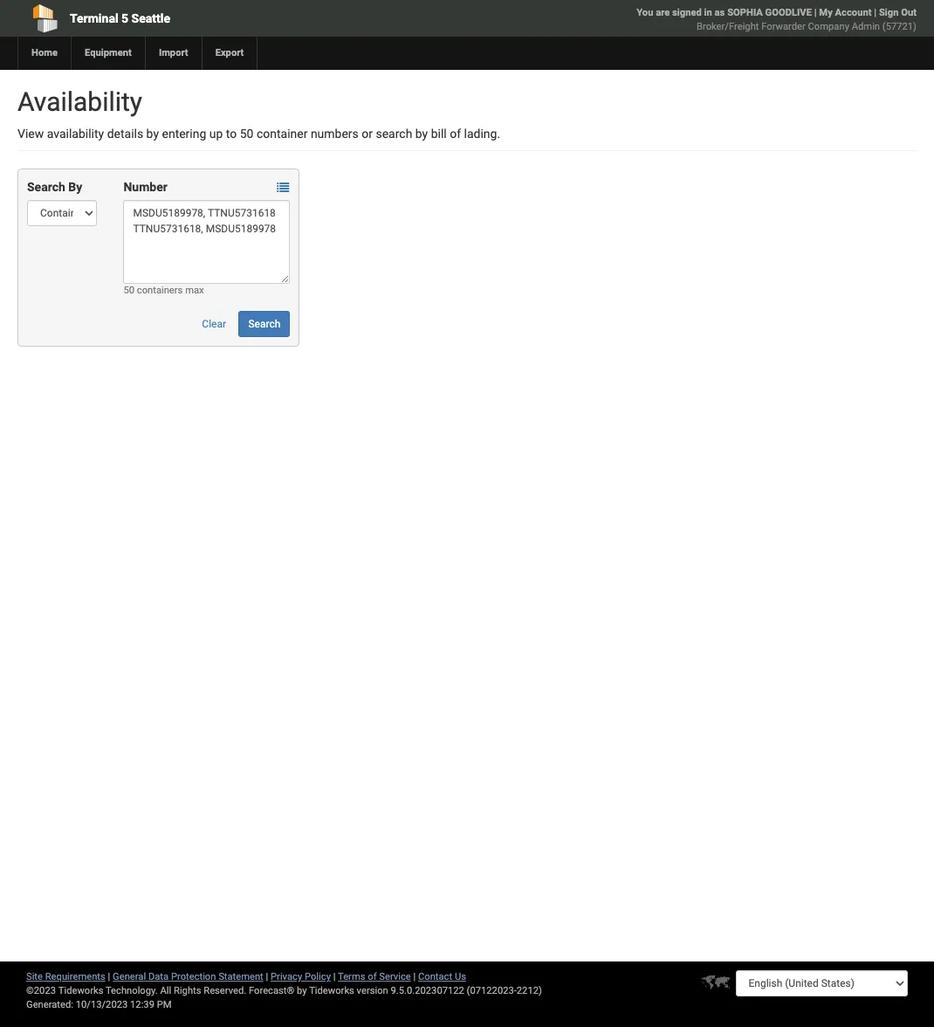 Task type: locate. For each thing, give the bounding box(es) containing it.
1 vertical spatial of
[[368, 971, 377, 983]]

0 vertical spatial of
[[450, 127, 461, 141]]

| left general
[[108, 971, 110, 983]]

as
[[715, 7, 725, 18]]

home link
[[17, 37, 71, 70]]

home
[[31, 47, 58, 59]]

0 horizontal spatial of
[[368, 971, 377, 983]]

search left by
[[27, 180, 65, 194]]

1 horizontal spatial by
[[297, 985, 307, 997]]

availability
[[47, 127, 104, 141]]

contact
[[418, 971, 453, 983]]

forecast®
[[249, 985, 295, 997]]

sign out link
[[879, 7, 917, 18]]

numbers
[[311, 127, 359, 141]]

search
[[376, 127, 413, 141]]

| up forecast®
[[266, 971, 268, 983]]

by
[[146, 127, 159, 141], [416, 127, 428, 141], [297, 985, 307, 997]]

policy
[[305, 971, 331, 983]]

goodlive
[[766, 7, 812, 18]]

search inside button
[[248, 318, 281, 330]]

sign
[[879, 7, 899, 18]]

50 containers max
[[124, 285, 204, 296]]

(07122023-
[[467, 985, 517, 997]]

terms of service link
[[338, 971, 411, 983]]

clear button
[[192, 311, 236, 337]]

entering
[[162, 127, 206, 141]]

of right bill
[[450, 127, 461, 141]]

by left bill
[[416, 127, 428, 141]]

10/13/2023
[[76, 999, 128, 1011]]

0 horizontal spatial search
[[27, 180, 65, 194]]

50
[[240, 127, 254, 141], [124, 285, 135, 296]]

search right clear
[[248, 318, 281, 330]]

of up version
[[368, 971, 377, 983]]

view availability details by entering up to 50 container numbers or search by bill of lading.
[[17, 127, 501, 141]]

import link
[[145, 37, 201, 70]]

sophia
[[728, 7, 763, 18]]

export link
[[201, 37, 257, 70]]

admin
[[852, 21, 880, 32]]

terminal
[[70, 11, 118, 25]]

up
[[209, 127, 223, 141]]

by right details
[[146, 127, 159, 141]]

tideworks
[[309, 985, 354, 997]]

search for search by
[[27, 180, 65, 194]]

containers
[[137, 285, 183, 296]]

pm
[[157, 999, 172, 1011]]

50 left containers
[[124, 285, 135, 296]]

50 right 'to'
[[240, 127, 254, 141]]

general data protection statement link
[[113, 971, 264, 983]]

contact us link
[[418, 971, 466, 983]]

1 vertical spatial search
[[248, 318, 281, 330]]

site
[[26, 971, 43, 983]]

are
[[656, 7, 670, 18]]

search
[[27, 180, 65, 194], [248, 318, 281, 330]]

equipment
[[85, 47, 132, 59]]

import
[[159, 47, 188, 59]]

my account link
[[820, 7, 872, 18]]

0 horizontal spatial 50
[[124, 285, 135, 296]]

account
[[835, 7, 872, 18]]

all
[[160, 985, 171, 997]]

| up 9.5.0.202307122
[[414, 971, 416, 983]]

rights
[[174, 985, 201, 997]]

signed
[[673, 7, 702, 18]]

version
[[357, 985, 388, 997]]

0 vertical spatial search
[[27, 180, 65, 194]]

my
[[820, 7, 833, 18]]

1 horizontal spatial of
[[450, 127, 461, 141]]

| left sign
[[874, 7, 877, 18]]

1 horizontal spatial 50
[[240, 127, 254, 141]]

1 horizontal spatial search
[[248, 318, 281, 330]]

general
[[113, 971, 146, 983]]

2 horizontal spatial by
[[416, 127, 428, 141]]

|
[[815, 7, 817, 18], [874, 7, 877, 18], [108, 971, 110, 983], [266, 971, 268, 983], [333, 971, 336, 983], [414, 971, 416, 983]]

site requirements link
[[26, 971, 106, 983]]

company
[[808, 21, 850, 32]]

by down privacy policy link on the bottom left
[[297, 985, 307, 997]]

requirements
[[45, 971, 106, 983]]

container
[[257, 127, 308, 141]]

statement
[[219, 971, 264, 983]]

1 vertical spatial 50
[[124, 285, 135, 296]]

terminal 5 seattle link
[[17, 0, 377, 37]]

in
[[704, 7, 713, 18]]

of
[[450, 127, 461, 141], [368, 971, 377, 983]]

terms
[[338, 971, 366, 983]]



Task type: describe. For each thing, give the bounding box(es) containing it.
site requirements | general data protection statement | privacy policy | terms of service | contact us ©2023 tideworks technology. all rights reserved. forecast® by tideworks version 9.5.0.202307122 (07122023-2212) generated: 10/13/2023 12:39 pm
[[26, 971, 542, 1011]]

bill
[[431, 127, 447, 141]]

availability
[[17, 86, 142, 117]]

protection
[[171, 971, 216, 983]]

privacy policy link
[[271, 971, 331, 983]]

0 vertical spatial 50
[[240, 127, 254, 141]]

search button
[[239, 311, 290, 337]]

broker/freight
[[697, 21, 759, 32]]

out
[[901, 7, 917, 18]]

Number text field
[[124, 200, 290, 284]]

you
[[637, 7, 654, 18]]

data
[[148, 971, 169, 983]]

by inside site requirements | general data protection statement | privacy policy | terms of service | contact us ©2023 tideworks technology. all rights reserved. forecast® by tideworks version 9.5.0.202307122 (07122023-2212) generated: 10/13/2023 12:39 pm
[[297, 985, 307, 997]]

equipment link
[[71, 37, 145, 70]]

technology.
[[106, 985, 158, 997]]

view
[[17, 127, 44, 141]]

number
[[124, 180, 168, 194]]

| left my
[[815, 7, 817, 18]]

service
[[379, 971, 411, 983]]

lading.
[[464, 127, 501, 141]]

5
[[121, 11, 129, 25]]

show list image
[[277, 182, 289, 194]]

| up tideworks
[[333, 971, 336, 983]]

(57721)
[[883, 21, 917, 32]]

seattle
[[132, 11, 170, 25]]

reserved.
[[204, 985, 247, 997]]

you are signed in as sophia goodlive | my account | sign out broker/freight forwarder company admin (57721)
[[637, 7, 917, 32]]

by
[[68, 180, 82, 194]]

terminal 5 seattle
[[70, 11, 170, 25]]

9.5.0.202307122
[[391, 985, 465, 997]]

search by
[[27, 180, 82, 194]]

2212)
[[517, 985, 542, 997]]

or
[[362, 127, 373, 141]]

of inside site requirements | general data protection statement | privacy policy | terms of service | contact us ©2023 tideworks technology. all rights reserved. forecast® by tideworks version 9.5.0.202307122 (07122023-2212) generated: 10/13/2023 12:39 pm
[[368, 971, 377, 983]]

export
[[215, 47, 244, 59]]

to
[[226, 127, 237, 141]]

details
[[107, 127, 143, 141]]

privacy
[[271, 971, 302, 983]]

clear
[[202, 318, 226, 330]]

©2023 tideworks
[[26, 985, 103, 997]]

generated:
[[26, 999, 73, 1011]]

12:39
[[130, 999, 155, 1011]]

us
[[455, 971, 466, 983]]

max
[[185, 285, 204, 296]]

0 horizontal spatial by
[[146, 127, 159, 141]]

search for search
[[248, 318, 281, 330]]

forwarder
[[762, 21, 806, 32]]



Task type: vqa. For each thing, say whether or not it's contained in the screenshot.
Number *
no



